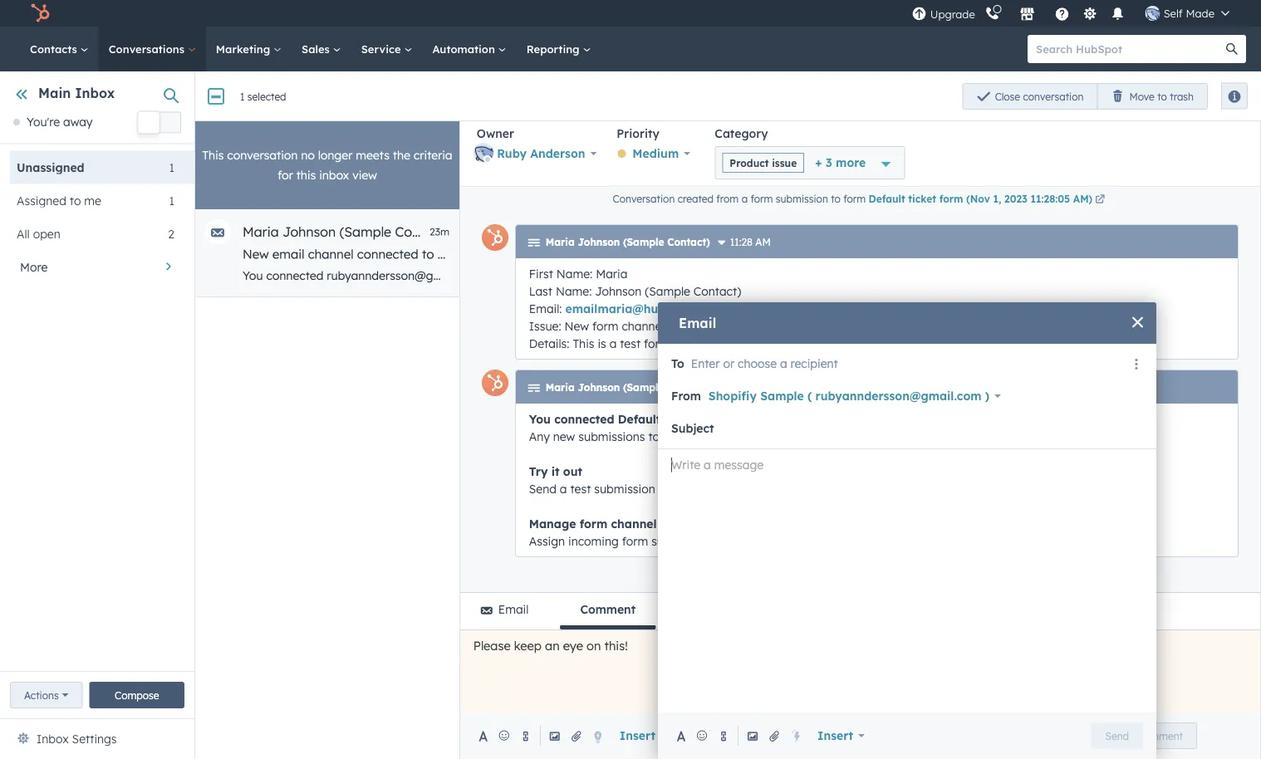 Task type: locate. For each thing, give the bounding box(es) containing it.
send button
[[1092, 723, 1143, 750]]

this
[[202, 148, 224, 162], [573, 336, 595, 351]]

1,
[[993, 193, 1002, 205], [763, 412, 773, 426]]

1 horizontal spatial out
[[1025, 268, 1043, 283]]

conversation for close
[[1023, 90, 1084, 103]]

channel inside new email channel connected to hubspot you connected rubyanndersson@gmail.com any new emails sent to this address will also appear here. choose what you'd like to do next:  try it out send yourself an email at <a href = 'mai
[[308, 246, 354, 262]]

to down 23m
[[422, 246, 434, 262]]

Search HubSpot search field
[[1028, 35, 1231, 63]]

0 horizontal spatial do
[[948, 268, 962, 283]]

channel for manage form channel settings assign incoming form submissions to your team.
[[611, 516, 657, 531]]

0 horizontal spatial what
[[848, 268, 876, 283]]

this
[[296, 168, 316, 182], [616, 268, 635, 283], [663, 429, 683, 444]]

1 vertical spatial send
[[529, 482, 557, 496]]

view
[[353, 168, 377, 182]]

you'd
[[879, 268, 908, 283]]

maria down for
[[243, 224, 279, 240]]

(sample left from on the right of page
[[623, 381, 664, 394]]

0 horizontal spatial it
[[551, 464, 560, 479]]

0 horizontal spatial 2023
[[777, 412, 804, 426]]

out inside new email channel connected to hubspot you connected rubyanndersson@gmail.com any new emails sent to this address will also appear here. choose what you'd like to do next:  try it out send yourself an email at <a href = 'mai
[[1025, 268, 1043, 283]]

+
[[815, 155, 822, 170]]

2 insert button from the left
[[807, 720, 876, 753]]

toolbar containing owner
[[473, 126, 1247, 179]]

inbox left settings
[[37, 732, 69, 747]]

None button
[[292, 83, 352, 109]]

group
[[1187, 83, 1248, 109], [963, 83, 1208, 110]]

you're away image
[[13, 119, 20, 126]]

unassigned
[[17, 160, 85, 174]]

on
[[587, 639, 601, 654]]

1 for unassigned
[[169, 160, 175, 174]]

1 vertical spatial (nov
[[732, 412, 760, 426]]

choose inside new email channel connected to hubspot you connected rubyanndersson@gmail.com any new emails sent to this address will also appear here. choose what you'd like to do next:  try it out send yourself an email at <a href = 'mai
[[804, 268, 845, 283]]

like right the you'd on the right of the page
[[997, 429, 1015, 444]]

submissions left subject
[[579, 429, 645, 444]]

1 horizontal spatial email
[[679, 315, 716, 332]]

try inside 'try it out send a test submission from any page where your form is published.'
[[529, 464, 548, 479]]

is
[[598, 336, 606, 351], [836, 482, 845, 496]]

1 vertical spatial ticket
[[664, 412, 697, 426]]

maria johnson (sample contact)
[[243, 224, 450, 240], [546, 236, 710, 248], [546, 381, 710, 394]]

a down the emailmaria@hubspot.com link
[[610, 336, 617, 351]]

menu
[[910, 0, 1241, 27]]

1 horizontal spatial submissions
[[652, 534, 718, 548]]

1 vertical spatial 11:28
[[730, 381, 753, 394]]

johnson inside first name: maria last name: johnson (sample contact) email: emailmaria@hubspot.com issue: new form channel connected details: this is a test form submission
[[595, 284, 642, 298]]

0 vertical spatial do
[[948, 268, 962, 283]]

1 horizontal spatial default
[[869, 193, 905, 205]]

email from maria johnson (sample contact) with subject new email channel connected to hubspot row
[[195, 209, 1261, 297]]

1 horizontal spatial 2023
[[1005, 193, 1028, 205]]

also down shopifiy
[[736, 429, 758, 444]]

form inside default ticket form (nov 1, 2023 11:28:05 am) link
[[940, 193, 963, 205]]

more info image
[[717, 384, 727, 394]]

0 vertical spatial an
[[1124, 268, 1138, 283]]

0 vertical spatial am
[[756, 236, 771, 248]]

submissions inside you connected default ticket form (nov 1, 2023 11:28:05 am) 🎉 any new submissions to this form will also appear here as tickets. choose what you'd like to do next:
[[579, 429, 645, 444]]

1 horizontal spatial rubyanndersson@gmail.com
[[816, 389, 982, 403]]

0 horizontal spatial this
[[296, 168, 316, 182]]

group down search hubspot search box
[[963, 83, 1208, 110]]

channel for new form channel connected
[[579, 78, 632, 95]]

11:28 right more info icon at the top
[[730, 236, 753, 248]]

channel down the emailmaria@hubspot.com link
[[622, 319, 664, 333]]

contact) up hubspot
[[395, 224, 450, 240]]

1 horizontal spatial test
[[620, 336, 641, 351]]

open
[[33, 226, 60, 241]]

maria up 'emailmaria@hubspot.com'
[[596, 266, 628, 281]]

will right address
[[685, 268, 703, 283]]

maria johnson (sample contact) down inbox
[[243, 224, 450, 240]]

0 horizontal spatial email
[[498, 602, 529, 617]]

is right details:
[[598, 336, 606, 351]]

1 vertical spatial 2023
[[777, 412, 804, 426]]

0 vertical spatial rubyanndersson@gmail.com
[[327, 268, 483, 283]]

send inside 'try it out send a test submission from any page where your form is published.'
[[529, 482, 557, 496]]

0 vertical spatial 1
[[240, 91, 245, 103]]

inbox up away
[[75, 85, 115, 101]]

1 vertical spatial do
[[1033, 429, 1047, 444]]

submissions down settings
[[652, 534, 718, 548]]

do right you'd
[[948, 268, 962, 283]]

appear left here
[[762, 429, 801, 444]]

contacts
[[30, 42, 80, 56]]

your
[[779, 482, 804, 496], [736, 534, 761, 548]]

rubyanndersson@gmail.com inside popup button
[[816, 389, 982, 403]]

1 vertical spatial 1
[[169, 160, 175, 174]]

to right you'd
[[933, 268, 944, 283]]

criteria
[[414, 148, 453, 162]]

new inside you connected default ticket form (nov 1, 2023 11:28:05 am) 🎉 any new submissions to this form will also appear here as tickets. choose what you'd like to do next:
[[553, 429, 575, 444]]

0 vertical spatial new
[[511, 268, 533, 283]]

0 vertical spatial what
[[848, 268, 876, 283]]

(sample
[[340, 224, 391, 240], [623, 236, 664, 248], [645, 284, 690, 298], [623, 381, 664, 394]]

insert button
[[609, 720, 678, 753], [807, 720, 876, 753]]

out left the yourself
[[1025, 268, 1043, 283]]

close
[[995, 90, 1020, 103]]

11:28 for you connected default ticket form (nov 1, 2023 11:28:05 am)
[[730, 381, 753, 394]]

new form channel connected link
[[510, 78, 724, 96]]

2 am from the top
[[756, 381, 771, 394]]

keep
[[514, 639, 542, 654]]

to inside move to trash button
[[1158, 90, 1167, 103]]

1 vertical spatial any
[[529, 429, 550, 444]]

1 vertical spatial 11:28 am
[[730, 381, 771, 394]]

new form channel connected heading
[[460, 71, 1261, 121]]

conversation inside this conversation no longer meets the criteria for this inbox view
[[227, 148, 298, 162]]

it up manage
[[551, 464, 560, 479]]

service link
[[351, 27, 422, 71]]

1 vertical spatial 11:28:05
[[807, 412, 853, 426]]

it inside 'try it out send a test submission from any page where your form is published.'
[[551, 464, 560, 479]]

to inside manage form channel settings assign incoming form submissions to your team.
[[721, 534, 733, 548]]

1 vertical spatial what
[[934, 429, 961, 444]]

email up the enter
[[679, 315, 716, 332]]

insert button for add comment
[[609, 720, 678, 753]]

1 11:28 from the top
[[730, 236, 753, 248]]

assigned to me
[[17, 193, 101, 208]]

published.
[[848, 482, 904, 496]]

what left the you'd on the right of the page
[[934, 429, 961, 444]]

will inside you connected default ticket form (nov 1, 2023 11:28:05 am) 🎉 any new submissions to this form will also appear here as tickets. choose what you'd like to do next:
[[715, 429, 733, 444]]

1 horizontal spatial this
[[616, 268, 635, 283]]

maria johnson (sample contact) down conversation
[[546, 236, 710, 248]]

1 vertical spatial also
[[736, 429, 758, 444]]

also
[[706, 268, 728, 283], [736, 429, 758, 444]]

new inside popup button
[[1142, 90, 1163, 102]]

0 horizontal spatial submissions
[[579, 429, 645, 444]]

1 horizontal spatial what
[[934, 429, 961, 444]]

email
[[679, 315, 716, 332], [498, 602, 529, 617]]

am) up the yourself
[[1073, 193, 1093, 205]]

0 vertical spatial also
[[706, 268, 728, 283]]

(sample inside row
[[340, 224, 391, 240]]

any
[[487, 268, 507, 283], [529, 429, 550, 444]]

1 vertical spatial appear
[[762, 429, 801, 444]]

default left subject
[[618, 412, 661, 426]]

test inside first name: maria last name: johnson (sample contact) email: emailmaria@hubspot.com issue: new form channel connected details: this is a test form submission
[[620, 336, 641, 351]]

0 vertical spatial test
[[620, 336, 641, 351]]

add comment button
[[1103, 723, 1197, 750]]

channel up "priority"
[[579, 78, 632, 95]]

1 vertical spatial will
[[715, 429, 733, 444]]

out up manage
[[563, 464, 582, 479]]

this down no
[[296, 168, 316, 182]]

2 insert from the left
[[818, 729, 853, 743]]

settings image
[[1083, 7, 1098, 22]]

0 horizontal spatial is
[[598, 336, 606, 351]]

am
[[756, 236, 771, 248], [756, 381, 771, 394]]

1 vertical spatial am
[[756, 381, 771, 394]]

main content
[[195, 64, 1261, 759]]

1 vertical spatial submission
[[673, 336, 735, 351]]

from inside 'try it out send a test submission from any page where your form is published.'
[[659, 482, 685, 496]]

channel for new email channel connected to hubspot you connected rubyanndersson@gmail.com any new emails sent to this address will also appear here. choose what you'd like to do next:  try it out send yourself an email at <a href = 'mai
[[308, 246, 354, 262]]

1 horizontal spatial insert
[[818, 729, 853, 743]]

page
[[712, 482, 740, 496]]

try up manage
[[529, 464, 548, 479]]

0 horizontal spatial will
[[685, 268, 703, 283]]

your left the team.
[[736, 534, 761, 548]]

name: right first
[[557, 266, 593, 281]]

ticket down from on the right of page
[[664, 412, 697, 426]]

11:28 am right more info icon at the top
[[730, 236, 771, 248]]

contact) inside first name: maria last name: johnson (sample contact) email: emailmaria@hubspot.com issue: new form channel connected details: this is a test form submission
[[694, 284, 741, 298]]

close image
[[1133, 317, 1143, 328]]

an right the yourself
[[1124, 268, 1138, 283]]

am down choose
[[756, 381, 771, 394]]

search image
[[1226, 43, 1238, 55]]

form inside new form channel connected link
[[543, 78, 575, 95]]

any inside you connected default ticket form (nov 1, 2023 11:28:05 am) 🎉 any new submissions to this form will also appear here as tickets. choose what you'd like to do next:
[[529, 429, 550, 444]]

channel inside manage form channel settings assign incoming form submissions to your team.
[[611, 516, 657, 531]]

toolbar
[[473, 126, 1247, 179]]

1 horizontal spatial any
[[529, 429, 550, 444]]

upgrade
[[930, 7, 975, 21]]

to right 'sent'
[[601, 268, 613, 283]]

am) up tickets. at the bottom right
[[857, 412, 879, 426]]

None text field
[[721, 412, 1133, 445]]

0 vertical spatial conversation
[[1023, 90, 1084, 103]]

notifications button
[[1104, 0, 1132, 27]]

11:28 am for first name: maria
[[730, 236, 771, 248]]

it left the yourself
[[1015, 268, 1022, 283]]

first name: maria last name: johnson (sample contact) email: emailmaria@hubspot.com issue: new form channel connected details: this is a test form submission
[[529, 266, 741, 351]]

trash
[[1170, 90, 1194, 103]]

1 am from the top
[[756, 236, 771, 248]]

0 horizontal spatial (nov
[[732, 412, 760, 426]]

will right subject
[[715, 429, 733, 444]]

rubyanndersson@gmail.com down 23m
[[327, 268, 483, 283]]

(nov inside you connected default ticket form (nov 1, 2023 11:28:05 am) 🎉 any new submissions to this form will also appear here as tickets. choose what you'd like to do next:
[[732, 412, 760, 426]]

test up manage
[[570, 482, 591, 496]]

submission
[[776, 193, 828, 205], [673, 336, 735, 351], [594, 482, 655, 496]]

email up "keep"
[[498, 602, 529, 617]]

maria
[[243, 224, 279, 240], [546, 236, 575, 248], [596, 266, 628, 281], [546, 381, 575, 394]]

2 11:28 am from the top
[[730, 381, 771, 394]]

settings
[[72, 732, 117, 747]]

1 horizontal spatial inbox
[[75, 85, 115, 101]]

0 horizontal spatial rubyanndersson@gmail.com
[[327, 268, 483, 283]]

it inside new email channel connected to hubspot you connected rubyanndersson@gmail.com any new emails sent to this address will also appear here. choose what you'd like to do next:  try it out send yourself an email at <a href = 'mai
[[1015, 268, 1022, 283]]

maria up 'emails'
[[546, 236, 575, 248]]

an left eye
[[545, 639, 560, 654]]

(sample up address
[[623, 236, 664, 248]]

name:
[[557, 266, 593, 281], [556, 284, 592, 298]]

0 vertical spatial 11:28
[[730, 236, 753, 248]]

channel up 'incoming'
[[611, 516, 657, 531]]

0 vertical spatial this
[[202, 148, 224, 162]]

is left published.
[[836, 482, 845, 496]]

default inside you connected default ticket form (nov 1, 2023 11:28:05 am) 🎉 any new submissions to this form will also appear here as tickets. choose what you'd like to do next:
[[618, 412, 661, 426]]

1 11:28 am from the top
[[730, 236, 771, 248]]

1 horizontal spatial is
[[836, 482, 845, 496]]

2 vertical spatial 1
[[169, 193, 175, 208]]

1 horizontal spatial 1,
[[993, 193, 1002, 205]]

last
[[529, 284, 553, 298]]

where
[[743, 482, 776, 496]]

conversation inside "close conversation" button
[[1023, 90, 1084, 103]]

also down more info icon at the top
[[706, 268, 728, 283]]

link opens in a new window image inside default ticket form (nov 1, 2023 11:28:05 am) link
[[1095, 195, 1105, 205]]

try
[[995, 268, 1011, 283], [529, 464, 548, 479]]

choose inside you connected default ticket form (nov 1, 2023 11:28:05 am) 🎉 any new submissions to this form will also appear here as tickets. choose what you'd like to do next:
[[890, 429, 931, 444]]

ticket up you'd
[[908, 193, 936, 205]]

1 insert from the left
[[620, 729, 656, 743]]

manage form channel settings assign incoming form submissions to your team.
[[529, 516, 798, 548]]

1 insert button from the left
[[609, 720, 678, 753]]

to left the team.
[[721, 534, 733, 548]]

this inside new email channel connected to hubspot you connected rubyanndersson@gmail.com any new emails sent to this address will also appear here. choose what you'd like to do next:  try it out send yourself an email at <a href = 'mai
[[616, 268, 635, 283]]

0 horizontal spatial 11:28:05
[[807, 412, 853, 426]]

2 horizontal spatial send
[[1106, 730, 1129, 742]]

(sample down address
[[645, 284, 690, 298]]

0 vertical spatial any
[[487, 268, 507, 283]]

this inside you connected default ticket form (nov 1, 2023 11:28:05 am) 🎉 any new submissions to this form will also appear here as tickets. choose what you'd like to do next:
[[663, 429, 683, 444]]

conversation up for
[[227, 148, 298, 162]]

a down product
[[742, 193, 748, 205]]

conversation
[[613, 193, 675, 205]]

your right the where
[[779, 482, 804, 496]]

do
[[948, 268, 962, 283], [1033, 429, 1047, 444]]

appear
[[731, 268, 771, 283], [762, 429, 801, 444]]

help button
[[1048, 0, 1077, 27]]

close conversation
[[995, 90, 1084, 103]]

0 horizontal spatial inbox
[[37, 732, 69, 747]]

try down default ticket form (nov 1, 2023 11:28:05 am) link on the top of page
[[995, 268, 1011, 283]]

shopifiy
[[709, 389, 757, 403]]

out
[[1025, 268, 1043, 283], [563, 464, 582, 479]]

0 horizontal spatial send
[[529, 482, 557, 496]]

this conversation no longer meets the criteria for this inbox view
[[202, 148, 453, 182]]

to left 'trash'
[[1158, 90, 1167, 103]]

shopifiy sample ( rubyanndersson@gmail.com ) button
[[708, 380, 1002, 413]]

move to trash
[[1130, 90, 1194, 103]]

selected
[[247, 91, 286, 103]]

'mai
[[1241, 268, 1261, 283]]

0 horizontal spatial conversation
[[227, 148, 298, 162]]

test inside 'try it out send a test submission from any page where your form is published.'
[[570, 482, 591, 496]]

1 horizontal spatial your
[[779, 482, 804, 496]]

11:28 right more info image
[[730, 381, 753, 394]]

1 vertical spatial like
[[997, 429, 1015, 444]]

new
[[510, 78, 539, 95], [1142, 90, 1163, 102], [243, 246, 269, 262], [565, 319, 589, 333]]

channel inside heading
[[579, 78, 632, 95]]

like right you'd
[[912, 268, 930, 283]]

🎉
[[883, 412, 894, 426]]

this left address
[[616, 268, 635, 283]]

0 vertical spatial ticket
[[908, 193, 936, 205]]

0 horizontal spatial choose
[[804, 268, 845, 283]]

0 vertical spatial is
[[598, 336, 606, 351]]

new for new form channel connected
[[510, 78, 539, 95]]

1 horizontal spatial try
[[995, 268, 1011, 283]]

1 horizontal spatial next:
[[1051, 429, 1077, 444]]

2 horizontal spatial submission
[[776, 193, 828, 205]]

11:28:05 inside you connected default ticket form (nov 1, 2023 11:28:05 am) 🎉 any new submissions to this form will also appear here as tickets. choose what you'd like to do next:
[[807, 412, 853, 426]]

maria johnson (sample contact) down to on the right top
[[546, 381, 710, 394]]

to left me
[[70, 193, 81, 208]]

upgrade image
[[912, 7, 927, 22]]

self made
[[1164, 6, 1215, 20]]

from right "created" at the right top
[[717, 193, 739, 205]]

conversation for this
[[227, 148, 298, 162]]

maria johnson (sample contact) row group
[[195, 121, 1261, 297]]

2 link opens in a new window image from the top
[[1095, 195, 1105, 205]]

any inside new email channel connected to hubspot you connected rubyanndersson@gmail.com any new emails sent to this address will also appear here. choose what you'd like to do next:  try it out send yourself an email at <a href = 'mai
[[487, 268, 507, 283]]

team.
[[764, 534, 795, 548]]

email button
[[460, 593, 550, 630]]

0 vertical spatial you
[[243, 268, 263, 283]]

0 vertical spatial email
[[679, 315, 716, 332]]

medium button
[[617, 143, 701, 162]]

0 horizontal spatial from
[[659, 482, 685, 496]]

connected inside first name: maria last name: johnson (sample contact) email: emailmaria@hubspot.com issue: new form channel connected details: this is a test form submission
[[668, 319, 725, 333]]

maria johnson (sample contact) for you connected default ticket form (nov 1, 2023 11:28:05 am)
[[546, 381, 710, 394]]

contact) down new email channel connected to hubspot you connected rubyanndersson@gmail.com any new emails sent to this address will also appear here. choose what you'd like to do next:  try it out send yourself an email at <a href = 'mai
[[694, 284, 741, 298]]

choose down 🎉
[[890, 429, 931, 444]]

settings link
[[1080, 5, 1101, 22]]

please keep an eye on this!
[[473, 639, 628, 654]]

1 horizontal spatial from
[[717, 193, 739, 205]]

2 11:28 from the top
[[730, 381, 753, 394]]

1 vertical spatial out
[[563, 464, 582, 479]]

1 horizontal spatial insert button
[[807, 720, 876, 753]]

you'd
[[964, 429, 994, 444]]

as
[[832, 429, 844, 444]]

1 horizontal spatial submission
[[673, 336, 735, 351]]

what left you'd
[[848, 268, 876, 283]]

1 vertical spatial an
[[545, 639, 560, 654]]

default down + 3 more 'button'
[[869, 193, 905, 205]]

0 horizontal spatial next:
[[965, 268, 992, 283]]

new inside new email channel connected to hubspot you connected rubyanndersson@gmail.com any new emails sent to this address will also appear here. choose what you'd like to do next:  try it out send yourself an email at <a href = 'mai
[[243, 246, 269, 262]]

what
[[848, 268, 876, 283], [934, 429, 961, 444]]

enter
[[691, 356, 720, 371]]

0 vertical spatial will
[[685, 268, 703, 283]]

1 vertical spatial 1,
[[763, 412, 773, 426]]

from left any
[[659, 482, 685, 496]]

appear left the here. on the top right of the page
[[731, 268, 771, 283]]

medium
[[633, 146, 679, 161]]

choose right the here. on the top right of the page
[[804, 268, 845, 283]]

this inside first name: maria last name: johnson (sample contact) email: emailmaria@hubspot.com issue: new form channel connected details: this is a test form submission
[[573, 336, 595, 351]]

try inside new email channel connected to hubspot you connected rubyanndersson@gmail.com any new emails sent to this address will also appear here. choose what you'd like to do next:  try it out send yourself an email at <a href = 'mai
[[995, 268, 1011, 283]]

new email channel connected to hubspot you connected rubyanndersson@gmail.com any new emails sent to this address will also appear here. choose what you'd like to do next:  try it out send yourself an email at <a href = 'mai
[[243, 246, 1261, 283]]

name: down 'sent'
[[556, 284, 592, 298]]

1 horizontal spatial (nov
[[966, 193, 990, 205]]

details:
[[529, 336, 570, 351]]

0 vertical spatial appear
[[731, 268, 771, 283]]

test down 'emailmaria@hubspot.com'
[[620, 336, 641, 351]]

for
[[278, 168, 293, 182]]

am right more info icon at the top
[[756, 236, 771, 248]]

do right the you'd on the right of the page
[[1033, 429, 1047, 444]]

longer
[[318, 148, 353, 162]]

1 vertical spatial default
[[618, 412, 661, 426]]

submission up the enter
[[673, 336, 735, 351]]

your inside 'try it out send a test submission from any page where your form is published.'
[[779, 482, 804, 496]]

submission up manage form channel settings assign incoming form submissions to your team.
[[594, 482, 655, 496]]

(sample down view
[[340, 224, 391, 240]]

conversation right close
[[1023, 90, 1084, 103]]

1 horizontal spatial will
[[715, 429, 733, 444]]

2023
[[1005, 193, 1028, 205], [777, 412, 804, 426]]

connected
[[636, 78, 704, 95], [357, 246, 419, 262], [266, 268, 324, 283], [668, 319, 725, 333], [554, 412, 614, 426]]

maria johnson (sample contact) for first name: maria
[[546, 236, 710, 248]]

0 vertical spatial (nov
[[966, 193, 990, 205]]

email left "at"
[[1141, 268, 1171, 283]]

1 vertical spatial from
[[659, 482, 685, 496]]

(
[[808, 389, 812, 403]]

0 horizontal spatial insert button
[[609, 720, 678, 753]]

2 horizontal spatial this
[[663, 429, 683, 444]]

send
[[1047, 268, 1074, 283], [529, 482, 557, 496], [1106, 730, 1129, 742]]

group down search image
[[1187, 83, 1248, 109]]

11:28 am down to enter or choose a recipient
[[730, 381, 771, 394]]

priority
[[617, 126, 660, 141]]

0 vertical spatial your
[[779, 482, 804, 496]]

1 vertical spatial choose
[[890, 429, 931, 444]]

channel down inbox
[[308, 246, 354, 262]]

1 vertical spatial next:
[[1051, 429, 1077, 444]]

issue:
[[529, 319, 561, 333]]

try it out send a test submission from any page where your form is published.
[[529, 464, 907, 496]]

link opens in a new window image
[[1095, 193, 1105, 208], [1095, 195, 1105, 205]]

this down from on the right of page
[[663, 429, 683, 444]]

2 vertical spatial submission
[[594, 482, 655, 496]]

1 horizontal spatial an
[[1124, 268, 1138, 283]]

group inside new form channel connected heading
[[1187, 83, 1248, 109]]

email down for
[[272, 246, 305, 262]]

0 vertical spatial 11:28:05
[[1031, 193, 1070, 205]]

submission down +
[[776, 193, 828, 205]]

0 vertical spatial next:
[[965, 268, 992, 283]]

johnson inside email from maria johnson (sample contact) with subject new email channel connected to hubspot row
[[283, 224, 336, 240]]

you inside you connected default ticket form (nov 1, 2023 11:28:05 am) 🎉 any new submissions to this form will also appear here as tickets. choose what you'd like to do next:
[[529, 412, 551, 426]]

rubyanndersson@gmail.com up 🎉
[[816, 389, 982, 403]]

product
[[730, 157, 769, 169]]

an
[[1124, 268, 1138, 283], [545, 639, 560, 654]]

1 vertical spatial is
[[836, 482, 845, 496]]

a up manage
[[560, 482, 567, 496]]

all
[[17, 226, 30, 241]]

0 horizontal spatial submission
[[594, 482, 655, 496]]

reporting link
[[517, 27, 601, 71]]

rubyanndersson@gmail.com
[[327, 268, 483, 283], [816, 389, 982, 403]]

created
[[678, 193, 714, 205]]



Task type: vqa. For each thing, say whether or not it's contained in the screenshot.
(CMS) within the button
no



Task type: describe. For each thing, give the bounding box(es) containing it.
made
[[1186, 6, 1215, 20]]

23m
[[430, 226, 450, 238]]

this!
[[604, 639, 628, 654]]

choose
[[738, 356, 777, 371]]

do inside new email channel connected to hubspot you connected rubyanndersson@gmail.com any new emails sent to this address will also appear here. choose what you'd like to do next:  try it out send yourself an email at <a href = 'mai
[[948, 268, 962, 283]]

hubspot link
[[20, 3, 62, 23]]

at
[[1175, 268, 1186, 283]]

settings
[[660, 516, 706, 531]]

main content containing new form channel connected
[[195, 64, 1261, 759]]

2
[[168, 226, 175, 241]]

1 vertical spatial name:
[[556, 284, 592, 298]]

maria down details:
[[546, 381, 575, 394]]

sample
[[760, 389, 804, 403]]

send inside "button"
[[1106, 730, 1129, 742]]

ruby anderson
[[497, 146, 585, 161]]

+ 3 more button
[[805, 146, 877, 179]]

)
[[985, 389, 990, 403]]

ruby anderson image
[[1146, 6, 1161, 21]]

am for first name: maria
[[756, 236, 771, 248]]

recipient
[[791, 356, 838, 371]]

menu containing self made
[[910, 0, 1241, 27]]

more info image
[[717, 238, 727, 248]]

marketing
[[216, 42, 273, 56]]

maria johnson (sample contact) inside email from maria johnson (sample contact) with subject new email channel connected to hubspot row
[[243, 224, 450, 240]]

3
[[826, 155, 832, 170]]

href
[[1206, 268, 1227, 283]]

product issue
[[730, 157, 797, 169]]

new inside first name: maria last name: johnson (sample contact) email: emailmaria@hubspot.com issue: new form channel connected details: this is a test form submission
[[565, 319, 589, 333]]

marketplaces image
[[1020, 7, 1035, 22]]

is inside first name: maria last name: johnson (sample contact) email: emailmaria@hubspot.com issue: new form channel connected details: this is a test form submission
[[598, 336, 606, 351]]

also inside you connected default ticket form (nov 1, 2023 11:28:05 am) 🎉 any new submissions to this form will also appear here as tickets. choose what you'd like to do next:
[[736, 429, 758, 444]]

a right choose
[[780, 356, 787, 371]]

1 link opens in a new window image from the top
[[1095, 193, 1105, 208]]

submissions inside manage form channel settings assign incoming form submissions to your team.
[[652, 534, 718, 548]]

to right the you'd on the right of the page
[[1019, 429, 1030, 444]]

contact) left more info icon at the top
[[667, 236, 710, 248]]

<a
[[1189, 268, 1202, 283]]

add
[[1117, 730, 1136, 742]]

connected inside you connected default ticket form (nov 1, 2023 11:28:05 am) 🎉 any new submissions to this form will also appear here as tickets. choose what you'd like to do next:
[[554, 412, 614, 426]]

11:28 am for you connected default ticket form (nov 1, 2023 11:28:05 am)
[[730, 381, 771, 394]]

(sample inside first name: maria last name: johnson (sample contact) email: emailmaria@hubspot.com issue: new form channel connected details: this is a test form submission
[[645, 284, 690, 298]]

conversations
[[109, 42, 188, 56]]

compose button
[[89, 682, 184, 709]]

1 inside main content
[[240, 91, 245, 103]]

eye
[[563, 639, 583, 654]]

an inside new email channel connected to hubspot you connected rubyanndersson@gmail.com any new emails sent to this address will also appear here. choose what you'd like to do next:  try it out send yourself an email at <a href = 'mai
[[1124, 268, 1138, 283]]

group containing close conversation
[[963, 83, 1208, 110]]

self made button
[[1136, 0, 1240, 27]]

self
[[1164, 6, 1183, 20]]

you're
[[27, 115, 60, 129]]

rubyanndersson@gmail.com inside new email channel connected to hubspot you connected rubyanndersson@gmail.com any new emails sent to this address will also appear here. choose what you'd like to do next:  try it out send yourself an email at <a href = 'mai
[[327, 268, 483, 283]]

sent
[[575, 268, 598, 283]]

assign
[[529, 534, 565, 548]]

open
[[253, 90, 279, 102]]

new for new email channel connected to hubspot you connected rubyanndersson@gmail.com any new emails sent to this address will also appear here. choose what you'd like to do next:  try it out send yourself an email at <a href = 'mai
[[243, 246, 269, 262]]

contact) inside row
[[395, 224, 450, 240]]

channel inside first name: maria last name: johnson (sample contact) email: emailmaria@hubspot.com issue: new form channel connected details: this is a test form submission
[[622, 319, 664, 333]]

out inside 'try it out send a test submission from any page where your form is published.'
[[563, 464, 582, 479]]

this inside this conversation no longer meets the criteria for this inbox view
[[202, 148, 224, 162]]

like inside you connected default ticket form (nov 1, 2023 11:28:05 am) 🎉 any new submissions to this form will also appear here as tickets. choose what you'd like to do next:
[[997, 429, 1015, 444]]

1 vertical spatial inbox
[[37, 732, 69, 747]]

emails
[[536, 268, 572, 283]]

marketing link
[[206, 27, 292, 71]]

issue
[[772, 157, 797, 169]]

1 horizontal spatial email
[[1141, 268, 1171, 283]]

address
[[639, 268, 682, 283]]

away
[[63, 115, 93, 129]]

insert button for send
[[807, 720, 876, 753]]

me
[[84, 193, 101, 208]]

inbox settings link
[[37, 730, 117, 750]]

0 vertical spatial name:
[[557, 266, 593, 281]]

next: inside new email channel connected to hubspot you connected rubyanndersson@gmail.com any new emails sent to this address will also appear here. choose what you'd like to do next:  try it out send yourself an email at <a href = 'mai
[[965, 268, 992, 283]]

1, inside you connected default ticket form (nov 1, 2023 11:28:05 am) 🎉 any new submissions to this form will also appear here as tickets. choose what you'd like to do next:
[[763, 412, 773, 426]]

actions button
[[10, 682, 83, 709]]

hubspot image
[[30, 3, 50, 23]]

conversations link
[[99, 27, 206, 71]]

0 vertical spatial from
[[717, 193, 739, 205]]

will inside new email channel connected to hubspot you connected rubyanndersson@gmail.com any new emails sent to this address will also appear here. choose what you'd like to do next:  try it out send yourself an email at <a href = 'mai
[[685, 268, 703, 283]]

assigned
[[17, 193, 66, 208]]

1 horizontal spatial am)
[[1073, 193, 1093, 205]]

ticket inside you connected default ticket form (nov 1, 2023 11:28:05 am) 🎉 any new submissions to this form will also appear here as tickets. choose what you'd like to do next:
[[664, 412, 697, 426]]

+ 3 more
[[815, 155, 866, 170]]

what inside new email channel connected to hubspot you connected rubyanndersson@gmail.com any new emails sent to this address will also appear here. choose what you'd like to do next:  try it out send yourself an email at <a href = 'mai
[[848, 268, 876, 283]]

also inside new email channel connected to hubspot you connected rubyanndersson@gmail.com any new emails sent to this address will also appear here. choose what you'd like to do next:  try it out send yourself an email at <a href = 'mai
[[706, 268, 728, 283]]

ruby anderson button
[[473, 141, 597, 166]]

reporting
[[527, 42, 583, 56]]

calling icon button
[[979, 2, 1007, 24]]

automation link
[[422, 27, 517, 71]]

a inside 'try it out send a test submission from any page where your form is published.'
[[560, 482, 567, 496]]

comment
[[580, 602, 636, 617]]

move to trash button
[[1097, 83, 1208, 110]]

default ticket form (nov 1, 2023 11:28:05 am) link
[[869, 193, 1108, 208]]

subject
[[671, 421, 714, 436]]

new for new
[[1142, 90, 1163, 102]]

any
[[688, 482, 708, 496]]

0 vertical spatial submission
[[776, 193, 828, 205]]

a inside first name: maria last name: johnson (sample contact) email: emailmaria@hubspot.com issue: new form channel connected details: this is a test form submission
[[610, 336, 617, 351]]

ruby
[[497, 146, 527, 161]]

submission inside 'try it out send a test submission from any page where your form is published.'
[[594, 482, 655, 496]]

is inside 'try it out send a test submission from any page where your form is published.'
[[836, 482, 845, 496]]

add comment
[[1117, 730, 1183, 742]]

or
[[723, 356, 735, 371]]

no
[[301, 148, 315, 162]]

0 vertical spatial 2023
[[1005, 193, 1028, 205]]

new inside new email channel connected to hubspot you connected rubyanndersson@gmail.com any new emails sent to this address will also appear here. choose what you'd like to do next:  try it out send yourself an email at <a href = 'mai
[[511, 268, 533, 283]]

connected inside heading
[[636, 78, 704, 95]]

sales link
[[292, 27, 351, 71]]

Open button
[[239, 83, 293, 109]]

owner
[[477, 126, 514, 141]]

tickets.
[[848, 429, 886, 444]]

maria inside first name: maria last name: johnson (sample contact) email: emailmaria@hubspot.com issue: new form channel connected details: this is a test form submission
[[596, 266, 628, 281]]

marketplaces button
[[1010, 0, 1045, 27]]

insert for send
[[818, 729, 853, 743]]

emailmaria@hubspot.com
[[565, 301, 719, 316]]

am for you connected default ticket form (nov 1, 2023 11:28:05 am)
[[756, 381, 771, 394]]

here
[[805, 429, 828, 444]]

contacts link
[[20, 27, 99, 71]]

calling icon image
[[985, 6, 1000, 21]]

2023 inside you connected default ticket form (nov 1, 2023 11:28:05 am) 🎉 any new submissions to this form will also appear here as tickets. choose what you'd like to do next:
[[777, 412, 804, 426]]

this inside this conversation no longer meets the criteria for this inbox view
[[296, 168, 316, 182]]

emailmaria@hubspot.com link
[[565, 301, 719, 316]]

shopifiy sample ( rubyanndersson@gmail.com )
[[709, 389, 990, 403]]

open group
[[239, 83, 352, 109]]

hubspot
[[438, 246, 489, 262]]

more
[[20, 260, 48, 274]]

help image
[[1055, 7, 1070, 22]]

1 horizontal spatial 11:28:05
[[1031, 193, 1070, 205]]

notifications image
[[1111, 7, 1126, 22]]

submission inside first name: maria last name: johnson (sample contact) email: emailmaria@hubspot.com issue: new form channel connected details: this is a test form submission
[[673, 336, 735, 351]]

your inside manage form channel settings assign incoming form submissions to your team.
[[736, 534, 761, 548]]

next: inside you connected default ticket form (nov 1, 2023 11:28:05 am) 🎉 any new submissions to this form will also appear here as tickets. choose what you'd like to do next:
[[1051, 429, 1077, 444]]

1 for assigned to me
[[169, 193, 175, 208]]

you inside new email channel connected to hubspot you connected rubyanndersson@gmail.com any new emails sent to this address will also appear here. choose what you'd like to do next:  try it out send yourself an email at <a href = 'mai
[[243, 268, 263, 283]]

from
[[671, 389, 701, 403]]

to left subject
[[648, 429, 660, 444]]

anderson
[[530, 146, 585, 161]]

new button
[[1128, 83, 1187, 109]]

email inside email button
[[498, 602, 529, 617]]

insert for add comment
[[620, 729, 656, 743]]

to down + 3 more 'button'
[[831, 193, 841, 205]]

form inside 'try it out send a test submission from any page where your form is published.'
[[807, 482, 833, 496]]

move
[[1130, 90, 1155, 103]]

send inside new email channel connected to hubspot you connected rubyanndersson@gmail.com any new emails sent to this address will also appear here. choose what you'd like to do next:  try it out send yourself an email at <a href = 'mai
[[1047, 268, 1074, 283]]

incoming
[[568, 534, 619, 548]]

main
[[38, 85, 71, 101]]

like inside new email channel connected to hubspot you connected rubyanndersson@gmail.com any new emails sent to this address will also appear here. choose what you'd like to do next:  try it out send yourself an email at <a href = 'mai
[[912, 268, 930, 283]]

am) inside you connected default ticket form (nov 1, 2023 11:28:05 am) 🎉 any new submissions to this form will also appear here as tickets. choose what you'd like to do next:
[[857, 412, 879, 426]]

maria inside email from maria johnson (sample contact) with subject new email channel connected to hubspot row
[[243, 224, 279, 240]]

0 vertical spatial 1,
[[993, 193, 1002, 205]]

please
[[473, 639, 511, 654]]

11:28 for first name: maria
[[730, 236, 753, 248]]

default inside default ticket form (nov 1, 2023 11:28:05 am) link
[[869, 193, 905, 205]]

contact) down to on the right top
[[667, 381, 710, 394]]

sales
[[302, 42, 333, 56]]

0 vertical spatial email
[[272, 246, 305, 262]]

to enter or choose a recipient
[[671, 356, 838, 371]]

appear inside you connected default ticket form (nov 1, 2023 11:28:05 am) 🎉 any new submissions to this form will also appear here as tickets. choose what you'd like to do next:
[[762, 429, 801, 444]]

do inside you connected default ticket form (nov 1, 2023 11:28:05 am) 🎉 any new submissions to this form will also appear here as tickets. choose what you'd like to do next:
[[1033, 429, 1047, 444]]

appear inside new email channel connected to hubspot you connected rubyanndersson@gmail.com any new emails sent to this address will also appear here. choose what you'd like to do next:  try it out send yourself an email at <a href = 'mai
[[731, 268, 771, 283]]

what inside you connected default ticket form (nov 1, 2023 11:28:05 am) 🎉 any new submissions to this form will also appear here as tickets. choose what you'd like to do next:
[[934, 429, 961, 444]]

first
[[529, 266, 553, 281]]

add comment group
[[1103, 723, 1197, 750]]

email:
[[529, 301, 562, 316]]



